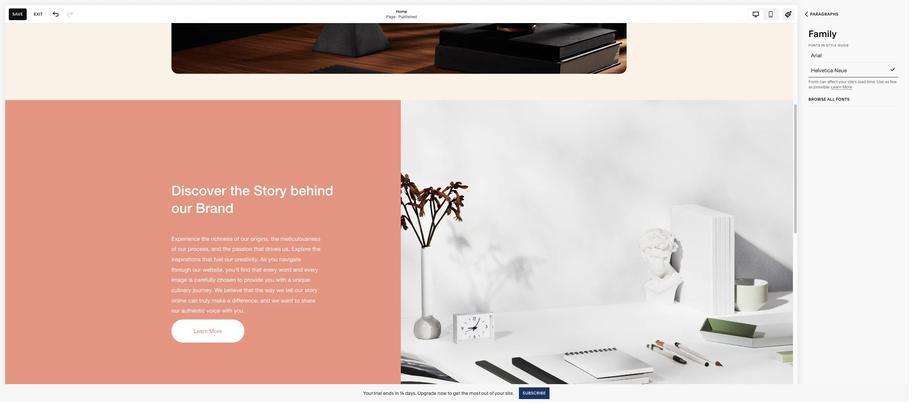 Task type: describe. For each thing, give the bounding box(es) containing it.
1 vertical spatial in
[[395, 391, 399, 397]]

your trial ends in 14 days. upgrade now to get the most out of your site.
[[363, 391, 514, 397]]

fonts for fonts in style guide
[[809, 44, 821, 47]]

browse all fonts
[[809, 97, 850, 102]]

all
[[828, 97, 835, 102]]

affect
[[828, 79, 838, 84]]

save
[[12, 12, 23, 16]]

paragraphs
[[811, 12, 839, 17]]

learn more link
[[832, 85, 853, 90]]

in inside row group
[[822, 44, 826, 47]]

use
[[878, 79, 885, 84]]

1 vertical spatial as
[[809, 85, 813, 90]]

home
[[396, 9, 407, 14]]

time.
[[868, 79, 877, 84]]

·
[[397, 14, 398, 19]]

style
[[827, 44, 837, 47]]

the
[[462, 391, 469, 397]]

most
[[470, 391, 481, 397]]

get
[[453, 391, 461, 397]]

load
[[858, 79, 867, 84]]

subscribe
[[523, 391, 546, 396]]

row group containing fonts can affect your site's load time. use as few as possible.
[[802, 32, 906, 107]]

can
[[820, 79, 827, 84]]

your inside fonts can affect your site's load time. use as few as possible.
[[839, 79, 847, 84]]

exit button
[[30, 8, 46, 20]]

home page · published
[[386, 9, 417, 19]]

published
[[399, 14, 417, 19]]

fonts can affect your site's load time. use as few as possible.
[[809, 79, 897, 90]]

learn more
[[832, 85, 853, 90]]

out
[[482, 391, 489, 397]]

fonts in style guide
[[809, 44, 850, 47]]

days.
[[405, 391, 417, 397]]

guide
[[838, 44, 850, 47]]



Task type: vqa. For each thing, say whether or not it's contained in the screenshot.
in to the left
yes



Task type: locate. For each thing, give the bounding box(es) containing it.
0 vertical spatial fonts
[[809, 44, 821, 47]]

1 horizontal spatial in
[[822, 44, 826, 47]]

your right 'of'
[[495, 391, 504, 397]]

browse all fonts button
[[809, 94, 850, 105]]

few
[[891, 79, 897, 84]]

subscribe button
[[519, 388, 550, 400]]

as left few
[[886, 79, 890, 84]]

exit
[[34, 12, 43, 16]]

more
[[843, 85, 853, 90]]

in left "14"
[[395, 391, 399, 397]]

2 fonts from the top
[[809, 79, 819, 84]]

browse
[[809, 97, 827, 102]]

trial
[[374, 391, 382, 397]]

fonts
[[837, 97, 850, 102]]

in left style
[[822, 44, 826, 47]]

site.
[[506, 391, 514, 397]]

page
[[386, 14, 396, 19]]

1 horizontal spatial as
[[886, 79, 890, 84]]

row group
[[802, 32, 906, 107]]

fonts inside fonts can affect your site's load time. use as few as possible.
[[809, 79, 819, 84]]

ends
[[383, 391, 394, 397]]

0 horizontal spatial as
[[809, 85, 813, 90]]

fonts for fonts can affect your site's load time. use as few as possible.
[[809, 79, 819, 84]]

0 vertical spatial your
[[839, 79, 847, 84]]

1 vertical spatial fonts
[[809, 79, 819, 84]]

family
[[809, 28, 837, 39]]

helvetica neue image
[[804, 65, 890, 77]]

0 horizontal spatial your
[[495, 391, 504, 397]]

fonts down the family
[[809, 44, 821, 47]]

possible.
[[814, 85, 831, 90]]

as
[[886, 79, 890, 84], [809, 85, 813, 90]]

upgrade
[[418, 391, 437, 397]]

arial image
[[804, 50, 890, 62]]

0 horizontal spatial in
[[395, 391, 399, 397]]

to
[[448, 391, 452, 397]]

as left 'possible.'
[[809, 85, 813, 90]]

fonts
[[809, 44, 821, 47], [809, 79, 819, 84]]

1 fonts from the top
[[809, 44, 821, 47]]

14
[[400, 391, 404, 397]]

your
[[839, 79, 847, 84], [495, 391, 504, 397]]

fonts left can
[[809, 79, 819, 84]]

0 vertical spatial as
[[886, 79, 890, 84]]

learn
[[832, 85, 842, 90]]

1 horizontal spatial your
[[839, 79, 847, 84]]

your up 'learn more'
[[839, 79, 847, 84]]

save button
[[9, 8, 27, 20]]

of
[[490, 391, 494, 397]]

site's
[[848, 79, 858, 84]]

1 vertical spatial your
[[495, 391, 504, 397]]

tab list
[[749, 9, 779, 19]]

your
[[363, 391, 373, 397]]

now
[[438, 391, 447, 397]]

0 vertical spatial in
[[822, 44, 826, 47]]

in
[[822, 44, 826, 47], [395, 391, 399, 397]]

paragraphs button
[[798, 7, 846, 21]]



